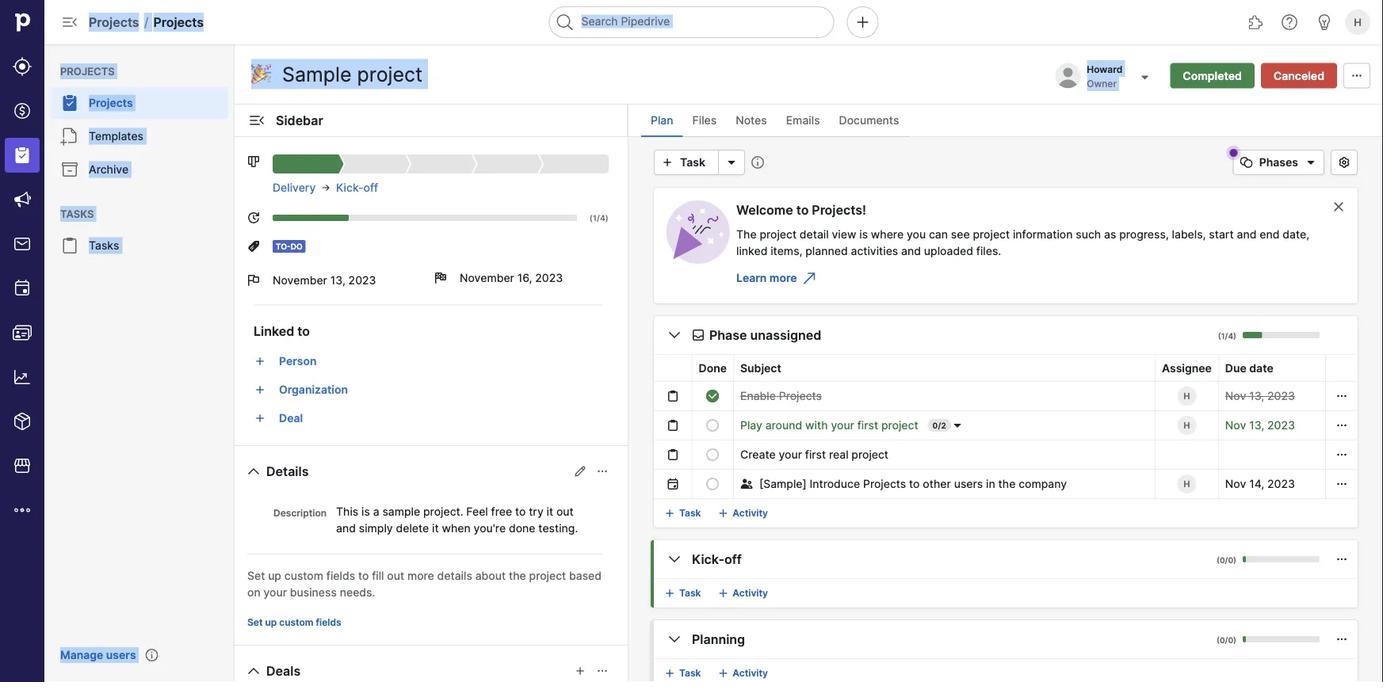 Task type: locate. For each thing, give the bounding box(es) containing it.
and down you
[[902, 244, 921, 258]]

up
[[268, 569, 281, 583], [265, 617, 277, 629]]

first left real
[[805, 448, 826, 462]]

your inside play around with your first project button
[[831, 419, 855, 433]]

0 horizontal spatial 1
[[593, 213, 597, 223]]

1 vertical spatial 1
[[1222, 331, 1226, 341]]

task for planning's activity button task button
[[680, 668, 701, 680]]

is inside this is a sample project. feel free to try it out and simply delete it when you're done testing.
[[362, 505, 370, 519]]

1 horizontal spatial out
[[557, 505, 574, 519]]

color active image left deal on the left bottom of the page
[[254, 412, 266, 425]]

3 color active image from the top
[[254, 412, 266, 425]]

campaigns image
[[13, 190, 32, 209]]

1 vertical spatial the
[[509, 569, 526, 583]]

project left the based
[[529, 569, 566, 583]]

custom for set up custom fields
[[279, 617, 314, 629]]

to inside this is a sample project. feel free to try it out and simply delete it when you're done testing.
[[515, 505, 526, 519]]

custom inside button
[[279, 617, 314, 629]]

it
[[547, 505, 554, 519], [432, 522, 439, 535]]

phases
[[1260, 156, 1299, 169]]

3 activity button from the top
[[714, 661, 775, 683]]

your down 'around'
[[779, 448, 802, 462]]

try
[[529, 505, 544, 519]]

0 vertical spatial kick-
[[336, 181, 364, 195]]

menu
[[0, 0, 44, 683], [44, 44, 235, 683]]

color undefined image left templates
[[60, 127, 79, 146]]

archive link
[[51, 154, 228, 186]]

1 vertical spatial more
[[407, 569, 434, 583]]

1 vertical spatial users
[[106, 649, 136, 663]]

first
[[858, 419, 879, 433], [805, 448, 826, 462]]

0 horizontal spatial users
[[106, 649, 136, 663]]

kick-
[[336, 181, 364, 195], [692, 552, 725, 567]]

1 activity from the top
[[733, 508, 768, 519]]

task button for planning's activity button
[[661, 661, 708, 683]]

to left try
[[515, 505, 526, 519]]

0 horizontal spatial it
[[432, 522, 439, 535]]

( 0 / 0 )
[[1217, 556, 1237, 565], [1217, 636, 1237, 645]]

1 vertical spatial nov 13, 2023
[[1226, 419, 1296, 433]]

1 vertical spatial your
[[779, 448, 802, 462]]

set inside set up custom fields to fill out more details about the project based on your business needs.
[[247, 569, 265, 583]]

templates link
[[51, 121, 228, 152]]

november for november 13, 2023
[[273, 274, 327, 287]]

out inside this is a sample project. feel free to try it out and simply delete it when you're done testing.
[[557, 505, 574, 519]]

such
[[1076, 228, 1102, 241]]

1 vertical spatial fields
[[316, 617, 341, 629]]

users left in
[[954, 478, 983, 491]]

due date column header
[[1219, 355, 1326, 382]]

it down the project.
[[432, 522, 439, 535]]

project inside set up custom fields to fill out more details about the project based on your business needs.
[[529, 569, 566, 583]]

0 horizontal spatial kick-
[[336, 181, 364, 195]]

1 vertical spatial ( 0 / 0 )
[[1217, 636, 1237, 645]]

color undefined image left 'archive'
[[60, 160, 79, 179]]

kick-off
[[336, 181, 378, 195], [692, 552, 742, 567]]

to left fill
[[358, 569, 369, 583]]

welcome to projects!
[[737, 202, 867, 218]]

1 horizontal spatial the
[[999, 478, 1016, 491]]

0 vertical spatial more
[[770, 272, 797, 285]]

and inside this is a sample project. feel free to try it out and simply delete it when you're done testing.
[[336, 522, 356, 535]]

1 color link image from the top
[[717, 507, 730, 520]]

deals image
[[13, 101, 32, 121]]

0 vertical spatial 1
[[593, 213, 597, 223]]

phase unassigned
[[710, 327, 822, 343]]

1 vertical spatial out
[[387, 569, 404, 583]]

0 vertical spatial your
[[831, 419, 855, 433]]

2 vertical spatial activity
[[733, 668, 768, 680]]

tasks up color undefined image
[[60, 208, 94, 220]]

project up the items, in the top of the page
[[760, 228, 797, 241]]

0 vertical spatial is
[[860, 228, 868, 241]]

the inside button
[[999, 478, 1016, 491]]

1 vertical spatial activity button
[[714, 581, 775, 607]]

16,
[[518, 272, 532, 285]]

projects / projects
[[89, 14, 204, 30]]

2 vertical spatial nov
[[1226, 478, 1247, 491]]

planning
[[692, 632, 745, 647]]

activity button down [sample]
[[714, 501, 775, 527]]

set up on
[[247, 569, 265, 583]]

0 vertical spatial set
[[247, 569, 265, 583]]

color primary image inside november 13, 2023 button
[[247, 274, 260, 287]]

0 vertical spatial nov 13, 2023
[[1226, 390, 1296, 403]]

2 set from the top
[[247, 617, 263, 629]]

0 horizontal spatial off
[[364, 181, 378, 195]]

projects inside 'menu item'
[[89, 96, 133, 110]]

this
[[336, 505, 359, 519]]

color link image for task button related to activity button corresponding to kick-off
[[664, 588, 676, 600]]

0 horizontal spatial out
[[387, 569, 404, 583]]

2 vertical spatial activity button
[[714, 661, 775, 683]]

users
[[954, 478, 983, 491], [106, 649, 136, 663]]

introduce
[[810, 478, 860, 491]]

activity up planning
[[733, 588, 768, 599]]

activity button down planning
[[714, 661, 775, 683]]

up up set up custom fields
[[268, 569, 281, 583]]

color active image down linked
[[254, 355, 266, 368]]

and down this
[[336, 522, 356, 535]]

1 vertical spatial tasks
[[89, 239, 119, 253]]

1 vertical spatial 4
[[1229, 331, 1234, 341]]

)
[[606, 213, 609, 223], [1234, 331, 1237, 341], [1234, 556, 1237, 565], [1234, 636, 1237, 645]]

november left 16,
[[460, 272, 515, 285]]

color link image
[[717, 507, 730, 520], [717, 588, 730, 600]]

4
[[600, 213, 606, 223], [1229, 331, 1234, 341]]

1 vertical spatial nov
[[1226, 419, 1247, 433]]

1 horizontal spatial ( 1 / 4 )
[[1219, 331, 1237, 341]]

1 horizontal spatial is
[[860, 228, 868, 241]]

end
[[1260, 228, 1280, 241]]

due date
[[1226, 362, 1274, 375]]

1 horizontal spatial your
[[779, 448, 802, 462]]

marketplace image
[[13, 457, 32, 476]]

[sample]
[[760, 478, 807, 491]]

1 ( 0 / 0 ) from the top
[[1217, 556, 1237, 565]]

to inside button
[[910, 478, 920, 491]]

up inside button
[[265, 617, 277, 629]]

1 horizontal spatial november
[[460, 272, 515, 285]]

cell
[[635, 382, 654, 411], [635, 411, 654, 440], [635, 440, 654, 470], [1156, 440, 1219, 470], [1219, 440, 1326, 470], [635, 470, 654, 499]]

out up testing. on the left of the page
[[557, 505, 574, 519]]

2 horizontal spatial and
[[1237, 228, 1257, 241]]

0 vertical spatial nov
[[1226, 390, 1247, 403]]

sidebar
[[276, 113, 323, 128]]

1 horizontal spatial kick-
[[692, 552, 725, 567]]

1
[[593, 213, 597, 223], [1222, 331, 1226, 341]]

2 activity from the top
[[733, 588, 768, 599]]

h inside button
[[1354, 16, 1362, 28]]

1 horizontal spatial off
[[725, 552, 742, 567]]

activity button for planning
[[714, 661, 775, 683]]

color active image
[[254, 355, 266, 368], [254, 384, 266, 396], [254, 412, 266, 425]]

h button
[[1342, 6, 1374, 38]]

more options image
[[722, 156, 741, 169]]

0 vertical spatial custom
[[284, 569, 324, 583]]

0 vertical spatial fields
[[327, 569, 355, 583]]

fields down business
[[316, 617, 341, 629]]

/ inside table
[[938, 421, 942, 431]]

more
[[770, 272, 797, 285], [407, 569, 434, 583]]

2 activity button from the top
[[714, 581, 775, 607]]

1 horizontal spatial users
[[954, 478, 983, 491]]

0 horizontal spatial ( 1 / 4 )
[[590, 213, 609, 223]]

2 color link image from the top
[[717, 588, 730, 600]]

color undefined image right deals "icon"
[[60, 94, 79, 113]]

organization
[[279, 383, 348, 397]]

leads image
[[13, 57, 32, 76]]

color undefined image inside templates link
[[60, 127, 79, 146]]

2 vertical spatial and
[[336, 522, 356, 535]]

color link image inside activity button
[[717, 668, 730, 680]]

2 nov 13, 2023 from the top
[[1226, 419, 1296, 433]]

color undefined image for projects
[[60, 94, 79, 113]]

0 horizontal spatial first
[[805, 448, 826, 462]]

information
[[1013, 228, 1073, 241]]

deals
[[266, 664, 301, 679]]

enable
[[741, 390, 776, 403]]

more image
[[13, 501, 32, 520]]

3 color undefined image from the top
[[60, 160, 79, 179]]

0
[[933, 421, 938, 431], [1220, 556, 1226, 565], [1229, 556, 1234, 565], [1220, 636, 1226, 645], [1229, 636, 1234, 645]]

insights image
[[13, 368, 32, 387]]

feel
[[467, 505, 488, 519]]

1 vertical spatial kick-off
[[692, 552, 742, 567]]

1 vertical spatial first
[[805, 448, 826, 462]]

is inside the project detail view is where you can see project information such as progress, labels, start and end date, linked items, planned activities and uploaded files.
[[860, 228, 868, 241]]

1 vertical spatial is
[[362, 505, 370, 519]]

1 horizontal spatial first
[[858, 419, 879, 433]]

2 horizontal spatial your
[[831, 419, 855, 433]]

0 horizontal spatial the
[[509, 569, 526, 583]]

nov 13, 2023
[[1226, 390, 1296, 403], [1226, 419, 1296, 433]]

0 vertical spatial activity button
[[714, 501, 775, 527]]

0 vertical spatial the
[[999, 478, 1016, 491]]

more inside learn more button
[[770, 272, 797, 285]]

task for task button related to activity button corresponding to kick-off
[[680, 588, 701, 599]]

1 vertical spatial it
[[432, 522, 439, 535]]

more inside set up custom fields to fill out more details about the project based on your business needs.
[[407, 569, 434, 583]]

plan
[[651, 114, 674, 127]]

users left info image at bottom
[[106, 649, 136, 663]]

0 vertical spatial users
[[954, 478, 983, 491]]

files.
[[977, 244, 1002, 258]]

more left details
[[407, 569, 434, 583]]

3 column header from the left
[[1326, 355, 1358, 382]]

is right view
[[860, 228, 868, 241]]

1 horizontal spatial more
[[770, 272, 797, 285]]

and left 'end'
[[1237, 228, 1257, 241]]

subject column header
[[734, 355, 1156, 382]]

color muted image
[[638, 390, 650, 402]]

quick help image
[[1281, 13, 1300, 32]]

see
[[951, 228, 970, 241]]

table
[[635, 355, 1358, 500]]

first right with
[[858, 419, 879, 433]]

items,
[[771, 244, 803, 258]]

november for november 16, 2023
[[460, 272, 515, 285]]

1 horizontal spatial kick-off
[[692, 552, 742, 567]]

tasks right color undefined image
[[89, 239, 119, 253]]

0 vertical spatial ( 1 / 4 )
[[590, 213, 609, 223]]

2 vertical spatial color undefined image
[[60, 160, 79, 179]]

0 vertical spatial color link image
[[717, 507, 730, 520]]

1 horizontal spatial 4
[[1229, 331, 1234, 341]]

0 horizontal spatial kick-off
[[336, 181, 378, 195]]

0 vertical spatial and
[[1237, 228, 1257, 241]]

users inside button
[[106, 649, 136, 663]]

color primary image inside the details "button"
[[244, 462, 263, 481]]

0 vertical spatial ( 0 / 0 )
[[1217, 556, 1237, 565]]

uploaded
[[924, 244, 974, 258]]

set up custom fields
[[247, 617, 341, 629]]

nov
[[1226, 390, 1247, 403], [1226, 419, 1247, 433], [1226, 478, 1247, 491]]

1 vertical spatial set
[[247, 617, 263, 629]]

where
[[871, 228, 904, 241]]

task button for activity button corresponding to kick-off
[[661, 581, 708, 607]]

color link image
[[664, 507, 676, 520], [664, 588, 676, 600], [664, 668, 676, 680], [717, 668, 730, 680]]

the right about
[[509, 569, 526, 583]]

color link image for task button related to 1st activity button from the top
[[664, 507, 676, 520]]

custom inside set up custom fields to fill out more details about the project based on your business needs.
[[284, 569, 324, 583]]

1 vertical spatial up
[[265, 617, 277, 629]]

canceled button
[[1261, 63, 1338, 88]]

tasks
[[60, 208, 94, 220], [89, 239, 119, 253]]

fields for set up custom fields to fill out more details about the project based on your business needs.
[[327, 569, 355, 583]]

( 1 / 4 )
[[590, 213, 609, 223], [1219, 331, 1237, 341]]

set down on
[[247, 617, 263, 629]]

0 vertical spatial off
[[364, 181, 378, 195]]

color primary image
[[1348, 69, 1367, 82], [1302, 153, 1321, 172], [247, 155, 260, 168], [1238, 156, 1257, 169], [1330, 201, 1349, 213], [247, 240, 260, 253], [247, 274, 260, 287], [692, 329, 705, 342], [1336, 390, 1349, 403], [667, 419, 679, 432], [707, 419, 719, 432], [1336, 419, 1349, 432], [1336, 449, 1349, 461], [574, 465, 587, 478], [667, 478, 679, 491], [707, 478, 719, 491], [741, 478, 753, 491], [1336, 478, 1349, 491], [665, 630, 684, 649], [1336, 634, 1349, 646], [244, 662, 263, 681], [574, 665, 587, 678]]

off
[[364, 181, 378, 195], [725, 552, 742, 567]]

activity button up planning
[[714, 581, 775, 607]]

up up deals button
[[265, 617, 277, 629]]

play around with your first project button
[[741, 416, 919, 435]]

out right fill
[[387, 569, 404, 583]]

person
[[279, 355, 317, 368]]

is left a
[[362, 505, 370, 519]]

november up "linked to"
[[273, 274, 327, 287]]

1 vertical spatial color undefined image
[[60, 127, 79, 146]]

1 vertical spatial color link image
[[717, 588, 730, 600]]

more down the items, in the top of the page
[[770, 272, 797, 285]]

row group containing enable projects
[[635, 382, 1358, 499]]

menu item
[[0, 133, 44, 178]]

0 vertical spatial up
[[268, 569, 281, 583]]

your
[[831, 419, 855, 433], [779, 448, 802, 462], [264, 586, 287, 599]]

color primary image
[[247, 111, 266, 130], [658, 156, 677, 169], [1335, 156, 1354, 169], [320, 182, 332, 194], [247, 212, 260, 224], [800, 269, 819, 288], [435, 272, 447, 285], [665, 326, 684, 345], [667, 390, 679, 403], [707, 390, 719, 403], [951, 419, 964, 432], [667, 449, 679, 461], [707, 449, 719, 461], [244, 462, 263, 481], [596, 465, 609, 478], [665, 550, 684, 569], [1336, 553, 1349, 566], [596, 665, 609, 678]]

company
[[1019, 478, 1067, 491]]

activity down planning
[[733, 668, 768, 680]]

row group
[[635, 382, 1358, 499]]

1 color active image from the top
[[254, 355, 266, 368]]

it right try
[[547, 505, 554, 519]]

your right on
[[264, 586, 287, 599]]

start
[[1209, 228, 1234, 241]]

a
[[373, 505, 380, 519]]

1 vertical spatial custom
[[279, 617, 314, 629]]

2 color active image from the top
[[254, 384, 266, 396]]

0 horizontal spatial and
[[336, 522, 356, 535]]

color undefined image
[[60, 94, 79, 113], [60, 127, 79, 146], [60, 160, 79, 179]]

project up the 'files.'
[[973, 228, 1010, 241]]

activity down [sample]
[[733, 508, 768, 519]]

color undefined image inside the projects link
[[60, 94, 79, 113]]

1 vertical spatial activity
[[733, 588, 768, 599]]

set inside button
[[247, 617, 263, 629]]

0 vertical spatial kick-off
[[336, 181, 378, 195]]

up inside set up custom fields to fill out more details about the project based on your business needs.
[[268, 569, 281, 583]]

fields inside set up custom fields button
[[316, 617, 341, 629]]

up for set up custom fields
[[265, 617, 277, 629]]

3 activity from the top
[[733, 668, 768, 680]]

color undefined image inside archive link
[[60, 160, 79, 179]]

your inside the create your first real project button
[[779, 448, 802, 462]]

0 vertical spatial color active image
[[254, 355, 266, 368]]

the inside set up custom fields to fill out more details about the project based on your business needs.
[[509, 569, 526, 583]]

manage users button
[[51, 641, 146, 670]]

fields inside set up custom fields to fill out more details about the project based on your business needs.
[[327, 569, 355, 583]]

completed button
[[1171, 63, 1255, 88]]

0 vertical spatial 4
[[600, 213, 606, 223]]

fields up needs.
[[327, 569, 355, 583]]

color undefined image for templates
[[60, 127, 79, 146]]

1 nov 13, 2023 from the top
[[1226, 390, 1296, 403]]

assignee column header
[[1156, 355, 1219, 382]]

(
[[590, 213, 593, 223], [1219, 331, 1222, 341], [1217, 556, 1220, 565], [1217, 636, 1220, 645]]

deals button
[[241, 659, 307, 683]]

1 set from the top
[[247, 569, 265, 583]]

2 vertical spatial your
[[264, 586, 287, 599]]

0 horizontal spatial more
[[407, 569, 434, 583]]

1 horizontal spatial it
[[547, 505, 554, 519]]

details button
[[241, 459, 315, 484]]

custom up business
[[284, 569, 324, 583]]

projects image
[[13, 146, 32, 165]]

0 horizontal spatial november
[[273, 274, 327, 287]]

0 vertical spatial first
[[858, 419, 879, 433]]

1 vertical spatial ( 1 / 4 )
[[1219, 331, 1237, 341]]

color active image left organization
[[254, 384, 266, 396]]

up for set up custom fields to fill out more details about the project based on your business needs.
[[268, 569, 281, 583]]

can
[[929, 228, 948, 241]]

0 vertical spatial out
[[557, 505, 574, 519]]

1 vertical spatial off
[[725, 552, 742, 567]]

to left other
[[910, 478, 920, 491]]

0 vertical spatial color undefined image
[[60, 94, 79, 113]]

sample
[[383, 505, 420, 519]]

0 vertical spatial 13,
[[330, 274, 346, 287]]

0 horizontal spatial is
[[362, 505, 370, 519]]

1 column header from the left
[[635, 355, 654, 382]]

custom down business
[[279, 617, 314, 629]]

row
[[635, 355, 1358, 382]]

your right with
[[831, 419, 855, 433]]

/
[[144, 14, 149, 30], [597, 213, 600, 223], [1226, 331, 1229, 341], [938, 421, 942, 431], [1226, 556, 1229, 565], [1226, 636, 1229, 645]]

1 nov from the top
[[1226, 390, 1247, 403]]

assignee
[[1162, 362, 1212, 375]]

1 vertical spatial color active image
[[254, 384, 266, 396]]

1 color undefined image from the top
[[60, 94, 79, 113]]

0 vertical spatial activity
[[733, 508, 768, 519]]

task button
[[654, 150, 719, 175], [661, 501, 708, 527], [661, 581, 708, 607], [661, 661, 708, 683]]

2 color undefined image from the top
[[60, 127, 79, 146]]

planned
[[806, 244, 848, 258]]

around
[[766, 419, 803, 433]]

1 horizontal spatial and
[[902, 244, 921, 258]]

the right in
[[999, 478, 1016, 491]]

2 ( 0 / 0 ) from the top
[[1217, 636, 1237, 645]]

column header
[[635, 355, 654, 382], [654, 355, 692, 382], [1326, 355, 1358, 382]]

0 vertical spatial tasks
[[60, 208, 94, 220]]

archive
[[89, 163, 129, 176]]

color primary image inside learn more button
[[800, 269, 819, 288]]

color link image for planning's activity button
[[717, 668, 730, 680]]

home image
[[10, 10, 34, 34]]

projects link
[[51, 87, 228, 119]]

project right real
[[852, 448, 889, 462]]

owner
[[1087, 78, 1117, 90]]

november 16, 2023 button
[[435, 262, 609, 294]]

2 vertical spatial color active image
[[254, 412, 266, 425]]

0 horizontal spatial your
[[264, 586, 287, 599]]



Task type: describe. For each thing, give the bounding box(es) containing it.
linked
[[254, 324, 294, 339]]

manage users
[[60, 649, 136, 663]]

animation image
[[667, 201, 730, 264]]

manage
[[60, 649, 103, 663]]

about
[[475, 569, 506, 583]]

nov 14, 2023
[[1226, 478, 1296, 491]]

to inside set up custom fields to fill out more details about the project based on your business needs.
[[358, 569, 369, 583]]

welcome
[[737, 202, 793, 218]]

0 vertical spatial it
[[547, 505, 554, 519]]

due
[[1226, 362, 1247, 375]]

menu toggle image
[[60, 13, 79, 32]]

you
[[907, 228, 926, 241]]

to right linked
[[298, 324, 310, 339]]

color undefined image for archive
[[60, 160, 79, 179]]

users inside button
[[954, 478, 983, 491]]

subject
[[741, 362, 782, 375]]

files
[[693, 114, 717, 127]]

Search Pipedrive field
[[549, 6, 835, 38]]

activity button for kick-off
[[714, 581, 775, 607]]

activity for planning
[[733, 668, 768, 680]]

phase
[[710, 327, 747, 343]]

delete
[[396, 522, 429, 535]]

set for set up custom fields to fill out more details about the project based on your business needs.
[[247, 569, 265, 583]]

learn more
[[737, 272, 797, 285]]

delivery
[[273, 181, 316, 195]]

learn
[[737, 272, 767, 285]]

with
[[806, 419, 828, 433]]

set for set up custom fields
[[247, 617, 263, 629]]

labels,
[[1172, 228, 1206, 241]]

as
[[1105, 228, 1117, 241]]

create
[[741, 448, 776, 462]]

task button for 1st activity button from the top
[[661, 501, 708, 527]]

project.
[[423, 505, 463, 519]]

done column header
[[692, 355, 734, 382]]

templates
[[89, 130, 144, 143]]

row containing done
[[635, 355, 1358, 382]]

sales assistant image
[[1315, 13, 1335, 32]]

needs.
[[340, 586, 375, 599]]

task for task button related to 1st activity button from the top
[[680, 508, 701, 519]]

( 0 / 0 ) for kick-off
[[1217, 556, 1237, 565]]

other
[[923, 478, 951, 491]]

activity for kick-off
[[733, 588, 768, 599]]

done
[[699, 362, 727, 375]]

emails
[[786, 114, 820, 127]]

business
[[290, 586, 337, 599]]

linked
[[737, 244, 768, 258]]

completed
[[1183, 69, 1242, 82]]

14,
[[1250, 478, 1265, 491]]

create your first real project
[[741, 448, 889, 462]]

3 nov from the top
[[1226, 478, 1247, 491]]

organization button
[[273, 377, 609, 403]]

in
[[986, 478, 996, 491]]

details
[[266, 464, 309, 479]]

learn more button
[[730, 266, 823, 291]]

0 horizontal spatial 4
[[600, 213, 606, 223]]

2 vertical spatial 13,
[[1250, 419, 1265, 433]]

color active image for organization
[[254, 384, 266, 396]]

person button
[[273, 349, 609, 374]]

set up custom fields to fill out more details about the project based on your business needs.
[[247, 569, 602, 599]]

color link image for 1st activity button from the top
[[717, 507, 730, 520]]

set up custom fields button
[[241, 614, 348, 633]]

[sample] introduce projects to other users in the company button
[[760, 475, 1067, 494]]

date
[[1250, 362, 1274, 375]]

info image
[[146, 649, 158, 662]]

activities image
[[13, 279, 32, 298]]

view
[[832, 228, 857, 241]]

to up detail
[[797, 202, 809, 218]]

projects menu item
[[44, 87, 235, 119]]

table containing done
[[635, 355, 1358, 500]]

sales inbox image
[[13, 235, 32, 254]]

free
[[491, 505, 512, 519]]

1 vertical spatial kick-
[[692, 552, 725, 567]]

0 inside table
[[933, 421, 938, 431]]

phases button
[[1230, 141, 1325, 175]]

when
[[442, 522, 471, 535]]

deal button
[[273, 406, 609, 431]]

projects!
[[812, 202, 867, 218]]

howard owner
[[1087, 63, 1123, 90]]

out inside set up custom fields to fill out more details about the project based on your business needs.
[[387, 569, 404, 583]]

fill
[[372, 569, 384, 583]]

enable projects
[[741, 390, 822, 403]]

color active image for deal
[[254, 412, 266, 425]]

color undefined image
[[60, 236, 79, 255]]

2 nov from the top
[[1226, 419, 1247, 433]]

transfer ownership image
[[1136, 68, 1155, 87]]

notes
[[736, 114, 767, 127]]

you're
[[474, 522, 506, 535]]

0 / 2
[[933, 421, 947, 431]]

color primary image inside november 16, 2023 button
[[435, 272, 447, 285]]

1 vertical spatial 13,
[[1250, 390, 1265, 403]]

based
[[569, 569, 602, 583]]

color link image for activity button corresponding to kick-off
[[717, 588, 730, 600]]

quick add image
[[854, 13, 873, 32]]

1 vertical spatial and
[[902, 244, 921, 258]]

info image
[[752, 156, 764, 169]]

custom for set up custom fields to fill out more details about the project based on your business needs.
[[284, 569, 324, 583]]

menu containing projects
[[44, 44, 235, 683]]

13, inside button
[[330, 274, 346, 287]]

tasks link
[[51, 230, 228, 262]]

deal
[[279, 412, 303, 425]]

1 activity button from the top
[[714, 501, 775, 527]]

howard link
[[1087, 63, 1126, 75]]

done
[[509, 522, 536, 535]]

linked to
[[254, 324, 310, 339]]

color active image for person
[[254, 355, 266, 368]]

documents
[[839, 114, 899, 127]]

color primary image inside deals button
[[244, 662, 263, 681]]

create your first real project button
[[741, 446, 889, 465]]

color link image for planning's activity button task button
[[664, 668, 676, 680]]

enable projects button
[[741, 387, 822, 406]]

date,
[[1283, 228, 1310, 241]]

1 horizontal spatial 1
[[1222, 331, 1226, 341]]

project left the 0 / 2 on the bottom right
[[882, 419, 919, 433]]

details
[[437, 569, 472, 583]]

real
[[829, 448, 849, 462]]

testing.
[[539, 522, 578, 535]]

🎉  Sample project text field
[[247, 58, 461, 90]]

this is a sample project. feel free to try it out and simply delete it when you're done testing.
[[336, 505, 578, 535]]

your inside set up custom fields to fill out more details about the project based on your business needs.
[[264, 586, 287, 599]]

unassigned
[[751, 327, 822, 343]]

2
[[942, 421, 947, 431]]

( 0 / 0 ) for planning
[[1217, 636, 1237, 645]]

detail
[[800, 228, 829, 241]]

fields for set up custom fields
[[316, 617, 341, 629]]

howard
[[1087, 63, 1123, 75]]

products image
[[13, 412, 32, 431]]

play around with your first project
[[741, 419, 919, 433]]

november 13, 2023 button
[[247, 262, 422, 299]]

the
[[737, 228, 757, 241]]

play
[[741, 419, 763, 433]]

2 column header from the left
[[654, 355, 692, 382]]

contacts image
[[13, 324, 32, 343]]

activities
[[851, 244, 899, 258]]



Task type: vqa. For each thing, say whether or not it's contained in the screenshot.
howard
yes



